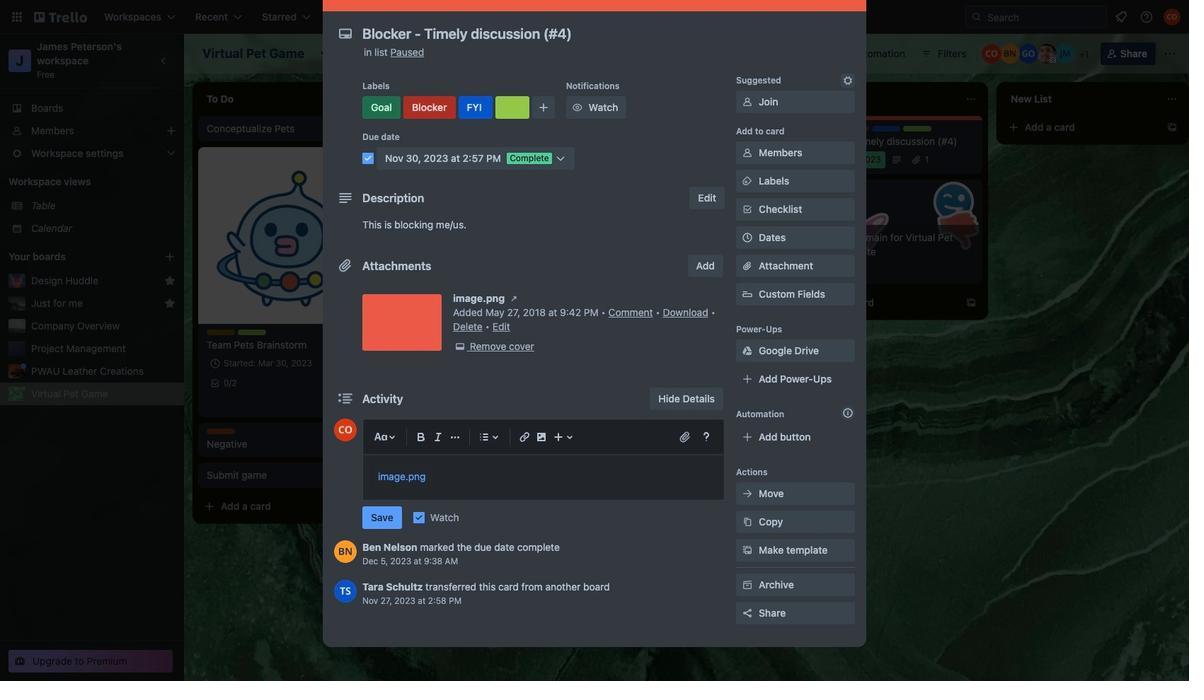 Task type: locate. For each thing, give the bounding box(es) containing it.
0 vertical spatial starred icon image
[[164, 275, 176, 287]]

link ⌘k image
[[516, 429, 533, 446]]

your boards with 6 items element
[[8, 249, 143, 266]]

0 vertical spatial create from template… image
[[1167, 122, 1178, 133]]

1 horizontal spatial color: red, title: "blocker" element
[[841, 126, 869, 132]]

None text field
[[355, 21, 823, 47]]

text formatting group
[[413, 429, 464, 446]]

jeremy miller (jeremymiller198) image
[[1055, 44, 1075, 64]]

bold ⌘b image
[[413, 429, 430, 446]]

1 horizontal spatial create from template… image
[[1167, 122, 1178, 133]]

sm image
[[841, 74, 855, 88], [570, 101, 585, 115], [741, 146, 755, 160], [741, 174, 755, 188], [741, 515, 755, 530], [741, 544, 755, 558], [741, 578, 755, 593]]

more formatting image
[[447, 429, 464, 446]]

1 vertical spatial color: red, title: "blocker" element
[[841, 126, 869, 132]]

create from template… image
[[564, 154, 575, 166], [765, 154, 776, 166], [362, 501, 374, 513]]

2 horizontal spatial create from template… image
[[765, 154, 776, 166]]

create from template… image
[[1167, 122, 1178, 133], [966, 297, 977, 309]]

attach and insert link image
[[678, 430, 692, 445]]

color: bold lime, title: none image
[[495, 96, 529, 119], [903, 126, 932, 132]]

0 horizontal spatial color: blue, title: "fyi" element
[[459, 96, 493, 119]]

0 vertical spatial color: red, title: "blocker" element
[[404, 96, 456, 119]]

color: blue, title: "fyi" element
[[459, 96, 493, 119], [872, 126, 901, 132]]

1 vertical spatial christina overa (christinaovera) image
[[982, 44, 1002, 64]]

1 horizontal spatial christina overa (christinaovera) image
[[982, 44, 1002, 64]]

color: red, title: "blocker" element
[[404, 96, 456, 119], [841, 126, 869, 132]]

image image
[[533, 429, 550, 446]]

1 vertical spatial starred icon image
[[164, 298, 176, 309]]

show menu image
[[1163, 47, 1177, 61]]

1 horizontal spatial color: blue, title: "fyi" element
[[872, 126, 901, 132]]

Board name text field
[[195, 42, 312, 65]]

editor toolbar
[[370, 426, 718, 449]]

open help dialog image
[[698, 429, 715, 446]]

ben nelson (bennelson96) image
[[1000, 44, 1020, 64]]

christina overa (christinaovera) image right open information menu image
[[1164, 8, 1181, 25]]

christina overa (christinaovera) image
[[1164, 8, 1181, 25], [982, 44, 1002, 64], [334, 419, 357, 442]]

0 horizontal spatial christina overa (christinaovera) image
[[334, 419, 357, 442]]

0 horizontal spatial color: red, title: "blocker" element
[[404, 96, 456, 119]]

0 horizontal spatial create from template… image
[[966, 297, 977, 309]]

color: bold lime, title: "team task" element
[[238, 330, 266, 336]]

ben nelson (bennelson96) image
[[334, 541, 357, 564]]

search image
[[971, 11, 983, 23]]

Search field
[[983, 7, 1107, 27]]

1 vertical spatial color: bold lime, title: none image
[[903, 126, 932, 132]]

Main content area, start typing to enter text. text field
[[378, 469, 709, 486]]

tara schultz (taraschultz7) image
[[334, 581, 357, 603]]

workspace navigation collapse icon image
[[154, 51, 174, 71]]

christina overa (christinaovera) image left the gary orlando (garyorlando) icon
[[982, 44, 1002, 64]]

1 horizontal spatial color: bold lime, title: none image
[[903, 126, 932, 132]]

None checkbox
[[810, 152, 886, 169]]

0 vertical spatial color: bold lime, title: none image
[[495, 96, 529, 119]]

starred icon image
[[164, 275, 176, 287], [164, 298, 176, 309]]

1 vertical spatial color: blue, title: "fyi" element
[[872, 126, 901, 132]]

2 horizontal spatial christina overa (christinaovera) image
[[1164, 8, 1181, 25]]

lists image
[[476, 429, 493, 446]]

christina overa (christinaovera) image down james peterson (jamespeterson93) image
[[334, 419, 357, 442]]

sm image
[[741, 95, 755, 109], [507, 292, 521, 306], [453, 340, 467, 354], [741, 344, 755, 358], [741, 487, 755, 501]]



Task type: describe. For each thing, give the bounding box(es) containing it.
james peterson (jamespeterson93) image
[[1037, 44, 1057, 64]]

Mark due date as complete checkbox
[[362, 153, 374, 164]]

1 horizontal spatial create from template… image
[[564, 154, 575, 166]]

text styles image
[[372, 429, 389, 446]]

primary element
[[0, 0, 1189, 34]]

add board image
[[164, 251, 176, 263]]

0 vertical spatial color: blue, title: "fyi" element
[[459, 96, 493, 119]]

2 starred icon image from the top
[[164, 298, 176, 309]]

gary orlando (garyorlando) image
[[1019, 44, 1038, 64]]

tara schultz (taraschultz7) image
[[357, 395, 374, 412]]

star or unstar board image
[[320, 48, 332, 59]]

2 vertical spatial christina overa (christinaovera) image
[[334, 419, 357, 442]]

0 horizontal spatial create from template… image
[[362, 501, 374, 513]]

0 notifications image
[[1113, 8, 1130, 25]]

color: orange, title: none image
[[207, 429, 235, 435]]

mark due date as complete image
[[362, 153, 374, 164]]

1 starred icon image from the top
[[164, 275, 176, 287]]

color: green, title: "goal" element
[[362, 96, 401, 119]]

italic ⌘i image
[[430, 429, 447, 446]]

color: yellow, title: none image
[[207, 330, 235, 336]]

open information menu image
[[1140, 10, 1154, 24]]

1 vertical spatial create from template… image
[[966, 297, 977, 309]]

james peterson (jamespeterson93) image
[[337, 395, 354, 412]]

0 vertical spatial christina overa (christinaovera) image
[[1164, 8, 1181, 25]]

0 horizontal spatial color: bold lime, title: none image
[[495, 96, 529, 119]]



Task type: vqa. For each thing, say whether or not it's contained in the screenshot.
Show menu Icon
yes



